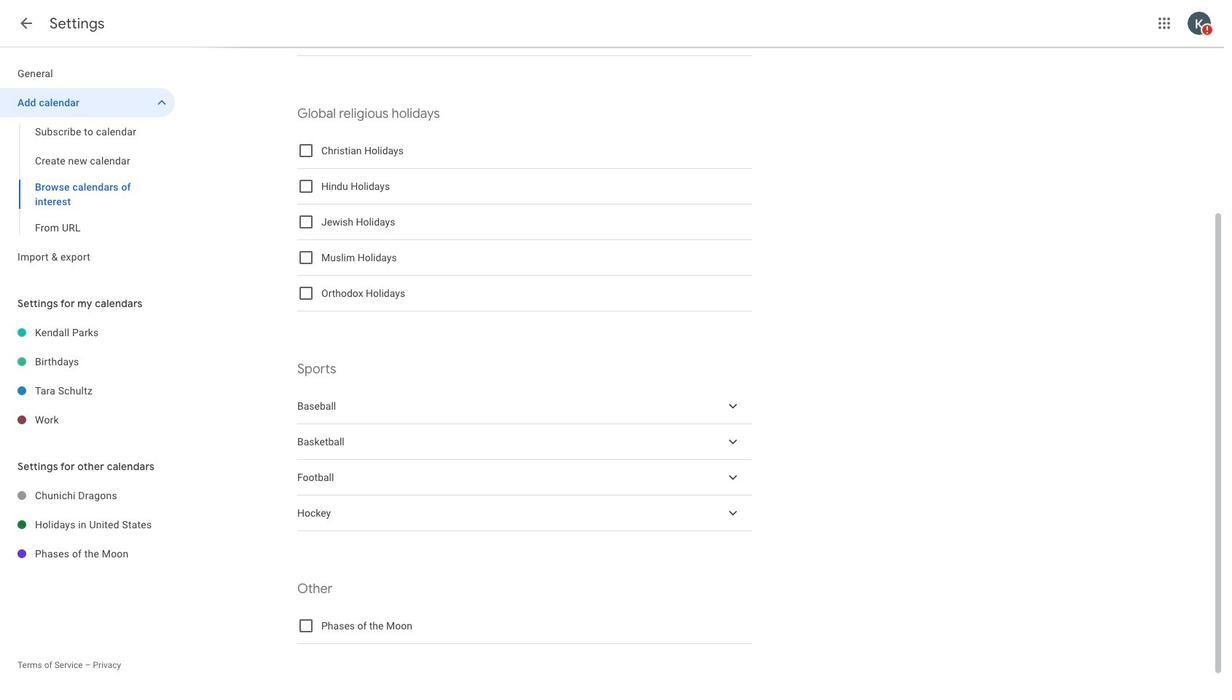 Task type: locate. For each thing, give the bounding box(es) containing it.
kendall parks tree item
[[0, 318, 175, 348]]

tree
[[0, 59, 175, 272], [0, 318, 175, 435], [0, 482, 175, 569]]

add calendar tree item
[[0, 88, 175, 117]]

0 vertical spatial tree
[[0, 59, 175, 272]]

heading
[[50, 15, 105, 33]]

1 tree from the top
[[0, 59, 175, 272]]

group
[[0, 117, 175, 243]]

4 tree item from the top
[[297, 461, 752, 496]]

tara schultz tree item
[[0, 377, 175, 406]]

go back image
[[17, 15, 35, 32]]

tree item
[[297, 20, 752, 56], [297, 389, 752, 425], [297, 425, 752, 461], [297, 461, 752, 496], [297, 496, 752, 532]]

chunichi dragons tree item
[[0, 482, 175, 511]]

phases of the moon tree item
[[0, 540, 175, 569]]

3 tree item from the top
[[297, 425, 752, 461]]

2 tree from the top
[[0, 318, 175, 435]]

2 tree item from the top
[[297, 389, 752, 425]]

1 vertical spatial tree
[[0, 318, 175, 435]]

2 vertical spatial tree
[[0, 482, 175, 569]]



Task type: vqa. For each thing, say whether or not it's contained in the screenshot.
the top "TREE"
yes



Task type: describe. For each thing, give the bounding box(es) containing it.
work tree item
[[0, 406, 175, 435]]

1 tree item from the top
[[297, 20, 752, 56]]

5 tree item from the top
[[297, 496, 752, 532]]

3 tree from the top
[[0, 482, 175, 569]]

birthdays tree item
[[0, 348, 175, 377]]

holidays in united states tree item
[[0, 511, 175, 540]]



